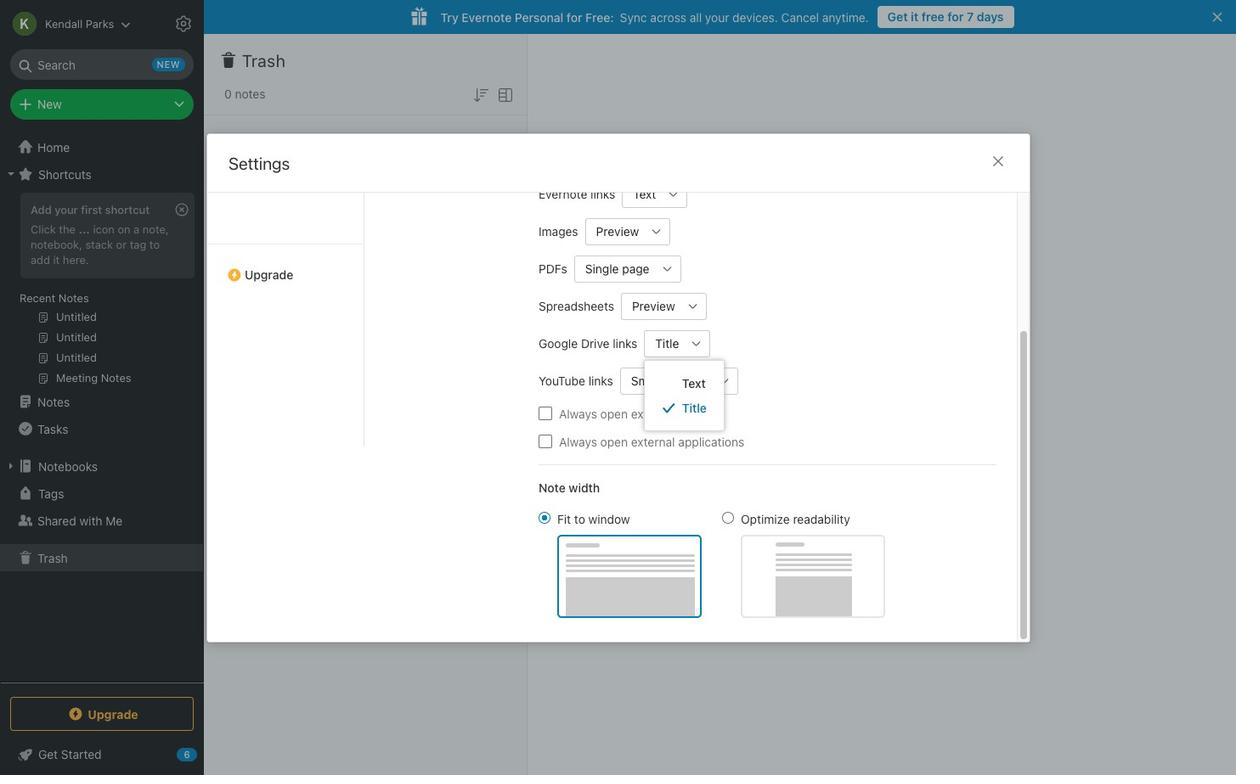 Task type: vqa. For each thing, say whether or not it's contained in the screenshot.
NOTE WINDOW element
no



Task type: locate. For each thing, give the bounding box(es) containing it.
notes inside "link"
[[37, 395, 70, 409]]

preview for spreadsheets
[[632, 299, 675, 313]]

1 vertical spatial notes
[[37, 395, 70, 409]]

1 vertical spatial text
[[682, 376, 706, 391]]

your
[[705, 10, 729, 24], [55, 203, 78, 217]]

0 horizontal spatial to
[[149, 238, 160, 251]]

home link
[[0, 133, 204, 161]]

0 vertical spatial your
[[705, 10, 729, 24]]

external
[[631, 406, 675, 421], [631, 434, 675, 449]]

add your first shortcut
[[31, 203, 150, 217]]

or
[[116, 238, 127, 251]]

1 vertical spatial always
[[559, 434, 597, 449]]

free
[[922, 9, 945, 24]]

open up always open external applications
[[600, 406, 628, 421]]

0 horizontal spatial text
[[633, 187, 656, 201]]

on
[[118, 223, 130, 236]]

Choose default view option for YouTube links field
[[620, 367, 738, 394]]

1 vertical spatial preview
[[632, 299, 675, 313]]

fit
[[557, 512, 571, 526]]

1 always from the top
[[559, 406, 597, 421]]

0 horizontal spatial evernote
[[462, 10, 512, 24]]

1 vertical spatial trash
[[37, 551, 68, 565]]

tree
[[0, 133, 204, 682]]

title down text link
[[682, 401, 707, 415]]

anytime.
[[822, 10, 869, 24]]

evernote up the images
[[538, 187, 587, 201]]

title up small preview button in the right of the page
[[655, 336, 679, 350]]

1 vertical spatial evernote
[[538, 187, 587, 201]]

try evernote personal for free: sync across all your devices. cancel anytime.
[[441, 10, 869, 24]]

2 always from the top
[[559, 434, 597, 449]]

group
[[0, 188, 203, 395]]

option group
[[538, 510, 885, 618]]

1 horizontal spatial upgrade button
[[207, 243, 363, 288]]

1 horizontal spatial title
[[682, 401, 707, 415]]

notebooks link
[[0, 453, 203, 480]]

0 horizontal spatial your
[[55, 203, 78, 217]]

Choose default view option for PDFs field
[[574, 255, 681, 282]]

links for evernote links
[[590, 187, 615, 201]]

open for always open external files
[[600, 406, 628, 421]]

2 vertical spatial links
[[588, 373, 613, 388]]

sync
[[620, 10, 647, 24]]

for left free:
[[567, 10, 582, 24]]

preview button up title button
[[621, 292, 679, 319]]

0 horizontal spatial upgrade button
[[10, 698, 194, 732]]

1 horizontal spatial your
[[705, 10, 729, 24]]

tab list
[[385, 14, 525, 447]]

Always open external applications checkbox
[[538, 435, 552, 448]]

preview up single page
[[596, 224, 639, 238]]

open
[[600, 406, 628, 421], [600, 434, 628, 449]]

to
[[149, 238, 160, 251], [574, 512, 585, 526]]

1 horizontal spatial trash
[[242, 51, 286, 71]]

...
[[79, 223, 90, 236]]

1 for from the left
[[948, 9, 964, 24]]

Choose default view option for Images field
[[585, 218, 670, 245]]

get it free for 7 days button
[[877, 6, 1014, 28]]

0 horizontal spatial upgrade
[[88, 707, 138, 722]]

0 horizontal spatial trash
[[37, 551, 68, 565]]

1 vertical spatial title
[[682, 401, 707, 415]]

1 vertical spatial links
[[612, 336, 637, 350]]

always right always open external applications option
[[559, 434, 597, 449]]

home
[[37, 140, 70, 154]]

title inside dropdown list menu
[[682, 401, 707, 415]]

title inside button
[[655, 336, 679, 350]]

shortcut
[[105, 203, 150, 217]]

it down notebook,
[[53, 253, 60, 267]]

tree containing home
[[0, 133, 204, 682]]

here.
[[63, 253, 89, 267]]

0 vertical spatial always
[[559, 406, 597, 421]]

devices.
[[733, 10, 778, 24]]

links right drive
[[612, 336, 637, 350]]

trash
[[242, 51, 286, 71], [37, 551, 68, 565]]

text
[[633, 187, 656, 201], [682, 376, 706, 391]]

1 horizontal spatial for
[[948, 9, 964, 24]]

0
[[224, 87, 232, 101]]

it
[[911, 9, 919, 24], [53, 253, 60, 267]]

tags
[[38, 486, 64, 501]]

1 horizontal spatial text
[[682, 376, 706, 391]]

1 vertical spatial external
[[631, 434, 675, 449]]

for inside button
[[948, 9, 964, 24]]

preview inside choose default view option for spreadsheets field
[[632, 299, 675, 313]]

always right always open external files checkbox
[[559, 406, 597, 421]]

to down the note,
[[149, 238, 160, 251]]

0 vertical spatial open
[[600, 406, 628, 421]]

0 vertical spatial upgrade button
[[207, 243, 363, 288]]

notes right recent on the left of the page
[[59, 291, 89, 305]]

spreadsheets
[[538, 299, 614, 313]]

links
[[590, 187, 615, 201], [612, 336, 637, 350], [588, 373, 613, 388]]

links left text button
[[590, 187, 615, 201]]

shortcuts button
[[0, 161, 203, 188]]

0 horizontal spatial for
[[567, 10, 582, 24]]

external down always open external files
[[631, 434, 675, 449]]

0 vertical spatial text
[[633, 187, 656, 201]]

external up always open external applications
[[631, 406, 675, 421]]

notes up tasks
[[37, 395, 70, 409]]

0 vertical spatial title
[[655, 336, 679, 350]]

notes
[[59, 291, 89, 305], [37, 395, 70, 409]]

notebook,
[[31, 238, 82, 251]]

0 vertical spatial external
[[631, 406, 675, 421]]

small preview
[[631, 373, 707, 388]]

group containing add your first shortcut
[[0, 188, 203, 395]]

single page button
[[574, 255, 653, 282]]

2 open from the top
[[600, 434, 628, 449]]

1 horizontal spatial it
[[911, 9, 919, 24]]

1 vertical spatial open
[[600, 434, 628, 449]]

days
[[977, 9, 1004, 24]]

trash inside tree
[[37, 551, 68, 565]]

fit to window
[[557, 512, 630, 526]]

preview
[[596, 224, 639, 238], [632, 299, 675, 313]]

0 vertical spatial trash
[[242, 51, 286, 71]]

2 external from the top
[[631, 434, 675, 449]]

preview up title button
[[632, 299, 675, 313]]

stack
[[85, 238, 113, 251]]

links down drive
[[588, 373, 613, 388]]

small preview button
[[620, 367, 711, 394]]

preview button for spreadsheets
[[621, 292, 679, 319]]

1 horizontal spatial to
[[574, 512, 585, 526]]

text button
[[622, 180, 660, 207]]

2 for from the left
[[567, 10, 582, 24]]

your up the
[[55, 203, 78, 217]]

always
[[559, 406, 597, 421], [559, 434, 597, 449]]

text inside dropdown list menu
[[682, 376, 706, 391]]

text link
[[645, 371, 724, 396]]

width
[[568, 480, 600, 495]]

to right fit
[[574, 512, 585, 526]]

trash down shared
[[37, 551, 68, 565]]

youtube
[[538, 373, 585, 388]]

your right all
[[705, 10, 729, 24]]

1 vertical spatial preview button
[[621, 292, 679, 319]]

it right get
[[911, 9, 919, 24]]

tag
[[130, 238, 146, 251]]

personal
[[515, 10, 564, 24]]

1 vertical spatial it
[[53, 253, 60, 267]]

0 vertical spatial preview
[[596, 224, 639, 238]]

applications
[[678, 434, 744, 449]]

0 vertical spatial it
[[911, 9, 919, 24]]

7
[[967, 9, 974, 24]]

0 vertical spatial upgrade
[[244, 267, 293, 282]]

preview inside field
[[596, 224, 639, 238]]

0 horizontal spatial it
[[53, 253, 60, 267]]

Choose default view option for Spreadsheets field
[[621, 292, 706, 319]]

for left 7
[[948, 9, 964, 24]]

0 vertical spatial links
[[590, 187, 615, 201]]

preview button up 'single page' button
[[585, 218, 643, 245]]

preview button
[[585, 218, 643, 245], [621, 292, 679, 319]]

always open external applications
[[559, 434, 744, 449]]

youtube links
[[538, 373, 613, 388]]

None search field
[[22, 49, 182, 80]]

evernote right try
[[462, 10, 512, 24]]

for
[[948, 9, 964, 24], [567, 10, 582, 24]]

note list element
[[204, 34, 528, 776]]

0 vertical spatial to
[[149, 238, 160, 251]]

evernote
[[462, 10, 512, 24], [538, 187, 587, 201]]

window
[[588, 512, 630, 526]]

0 notes
[[224, 87, 265, 101]]

1 vertical spatial to
[[574, 512, 585, 526]]

1 vertical spatial upgrade
[[88, 707, 138, 722]]

upgrade button
[[207, 243, 363, 288], [10, 698, 194, 732]]

0 vertical spatial preview button
[[585, 218, 643, 245]]

upgrade
[[244, 267, 293, 282], [88, 707, 138, 722]]

shared with me link
[[0, 507, 203, 534]]

links for youtube links
[[588, 373, 613, 388]]

1 horizontal spatial evernote
[[538, 187, 587, 201]]

1 horizontal spatial upgrade
[[244, 267, 293, 282]]

note width
[[538, 480, 600, 495]]

0 horizontal spatial title
[[655, 336, 679, 350]]

1 external from the top
[[631, 406, 675, 421]]

add
[[31, 203, 52, 217]]

trash up notes
[[242, 51, 286, 71]]

always for always open external applications
[[559, 434, 597, 449]]

note,
[[143, 223, 169, 236]]

1 open from the top
[[600, 406, 628, 421]]

Choose default view option for Evernote links field
[[622, 180, 687, 207]]

open down always open external files
[[600, 434, 628, 449]]



Task type: describe. For each thing, give the bounding box(es) containing it.
a
[[134, 223, 140, 236]]

tags button
[[0, 480, 203, 507]]

open for always open external applications
[[600, 434, 628, 449]]

files
[[678, 406, 701, 421]]

shortcuts
[[38, 167, 92, 181]]

expand notebooks image
[[4, 460, 18, 473]]

click
[[31, 223, 56, 236]]

across
[[650, 10, 687, 24]]

notebooks
[[38, 459, 98, 474]]

single
[[585, 261, 619, 276]]

with
[[79, 514, 102, 528]]

note window - empty element
[[528, 34, 1236, 776]]

for for 7
[[948, 9, 964, 24]]

external for applications
[[631, 434, 675, 449]]

1 vertical spatial upgrade button
[[10, 698, 194, 732]]

always for always open external files
[[559, 406, 597, 421]]

new button
[[10, 89, 194, 120]]

tasks button
[[0, 415, 203, 443]]

drive
[[581, 336, 609, 350]]

Fit to window radio
[[538, 512, 550, 523]]

dropdown list menu
[[645, 371, 724, 421]]

readability
[[793, 512, 850, 526]]

0 vertical spatial evernote
[[462, 10, 512, 24]]

add
[[31, 253, 50, 267]]

pdfs
[[538, 261, 567, 276]]

title button
[[644, 330, 683, 357]]

single page
[[585, 261, 649, 276]]

notes link
[[0, 388, 203, 415]]

recent notes
[[20, 291, 89, 305]]

preview
[[664, 373, 707, 388]]

try
[[441, 10, 459, 24]]

shared
[[37, 514, 76, 528]]

evernote links
[[538, 187, 615, 201]]

click the ...
[[31, 223, 90, 236]]

tasks
[[37, 422, 68, 436]]

trash link
[[0, 545, 203, 572]]

Choose default view option for Google Drive links field
[[644, 330, 710, 357]]

external for files
[[631, 406, 675, 421]]

new
[[37, 97, 62, 111]]

text inside button
[[633, 187, 656, 201]]

group inside tree
[[0, 188, 203, 395]]

first
[[81, 203, 102, 217]]

Always open external files checkbox
[[538, 407, 552, 420]]

google drive links
[[538, 336, 637, 350]]

optimize
[[740, 512, 789, 526]]

note
[[538, 480, 565, 495]]

to inside option group
[[574, 512, 585, 526]]

option group containing fit to window
[[538, 510, 885, 618]]

icon on a note, notebook, stack or tag to add it here.
[[31, 223, 169, 267]]

get it free for 7 days
[[888, 9, 1004, 24]]

shared with me
[[37, 514, 123, 528]]

Optimize readability radio
[[722, 512, 734, 523]]

settings
[[228, 153, 290, 173]]

get
[[888, 9, 908, 24]]

settings image
[[173, 14, 194, 34]]

recent
[[20, 291, 55, 305]]

0 vertical spatial notes
[[59, 291, 89, 305]]

Search text field
[[22, 49, 182, 80]]

notes
[[235, 87, 265, 101]]

it inside icon on a note, notebook, stack or tag to add it here.
[[53, 253, 60, 267]]

small
[[631, 373, 661, 388]]

always open external files
[[559, 406, 701, 421]]

close image
[[988, 151, 1008, 171]]

all
[[690, 10, 702, 24]]

for for free:
[[567, 10, 582, 24]]

the
[[59, 223, 76, 236]]

page
[[622, 261, 649, 276]]

cancel
[[781, 10, 819, 24]]

title link
[[645, 396, 724, 421]]

optimize readability
[[740, 512, 850, 526]]

preview for images
[[596, 224, 639, 238]]

free:
[[586, 10, 614, 24]]

icon
[[93, 223, 115, 236]]

preview button for images
[[585, 218, 643, 245]]

trash inside note list element
[[242, 51, 286, 71]]

images
[[538, 224, 578, 238]]

google
[[538, 336, 578, 350]]

it inside get it free for 7 days button
[[911, 9, 919, 24]]

to inside icon on a note, notebook, stack or tag to add it here.
[[149, 238, 160, 251]]

1 vertical spatial your
[[55, 203, 78, 217]]

me
[[106, 514, 123, 528]]



